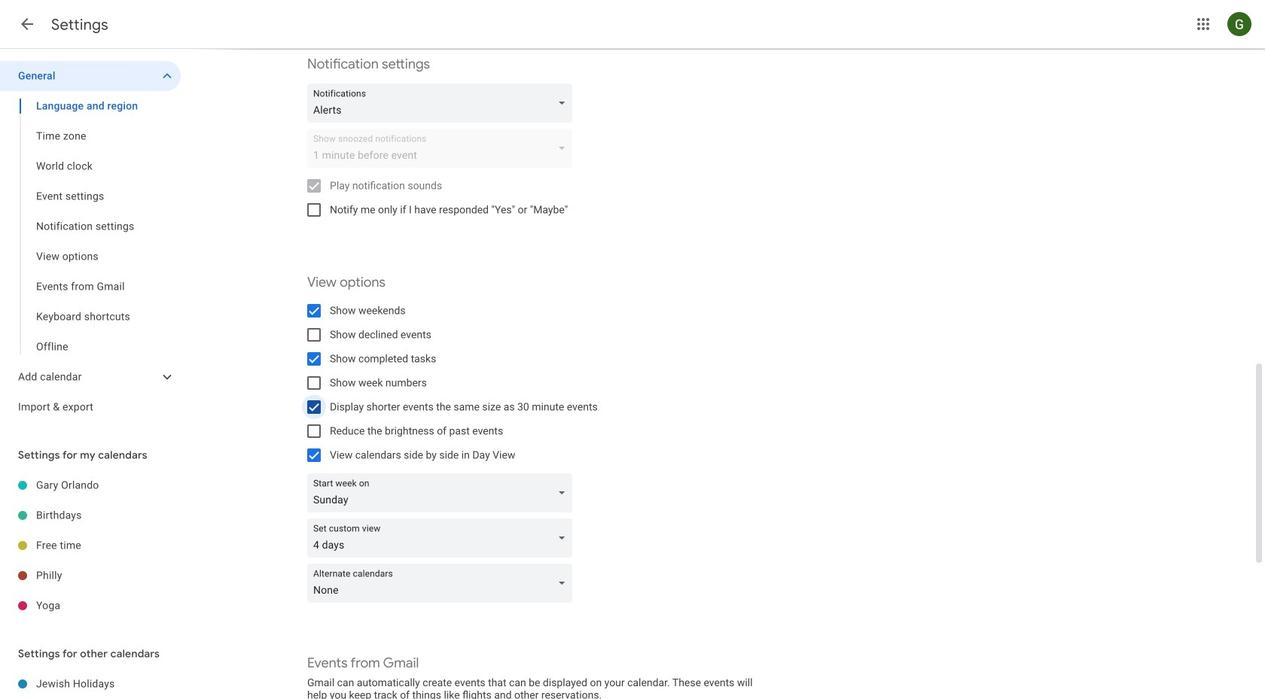 Task type: describe. For each thing, give the bounding box(es) containing it.
birthdays tree item
[[0, 501, 181, 531]]

general tree item
[[0, 61, 181, 91]]

1 tree from the top
[[0, 61, 181, 423]]

free time tree item
[[0, 531, 181, 561]]

philly tree item
[[0, 561, 181, 591]]

gary orlando tree item
[[0, 471, 181, 501]]



Task type: vqa. For each thing, say whether or not it's contained in the screenshot.
'16'
no



Task type: locate. For each thing, give the bounding box(es) containing it.
tree
[[0, 61, 181, 423], [0, 471, 181, 621]]

1 vertical spatial tree
[[0, 471, 181, 621]]

go back image
[[18, 15, 36, 33]]

group
[[0, 91, 181, 362]]

heading
[[51, 15, 108, 34]]

0 vertical spatial tree
[[0, 61, 181, 423]]

jewish holidays tree item
[[0, 670, 181, 700]]

yoga tree item
[[0, 591, 181, 621]]

2 tree from the top
[[0, 471, 181, 621]]

None field
[[307, 84, 579, 123], [307, 474, 579, 513], [307, 519, 579, 558], [307, 564, 579, 603], [307, 84, 579, 123], [307, 474, 579, 513], [307, 519, 579, 558], [307, 564, 579, 603]]



